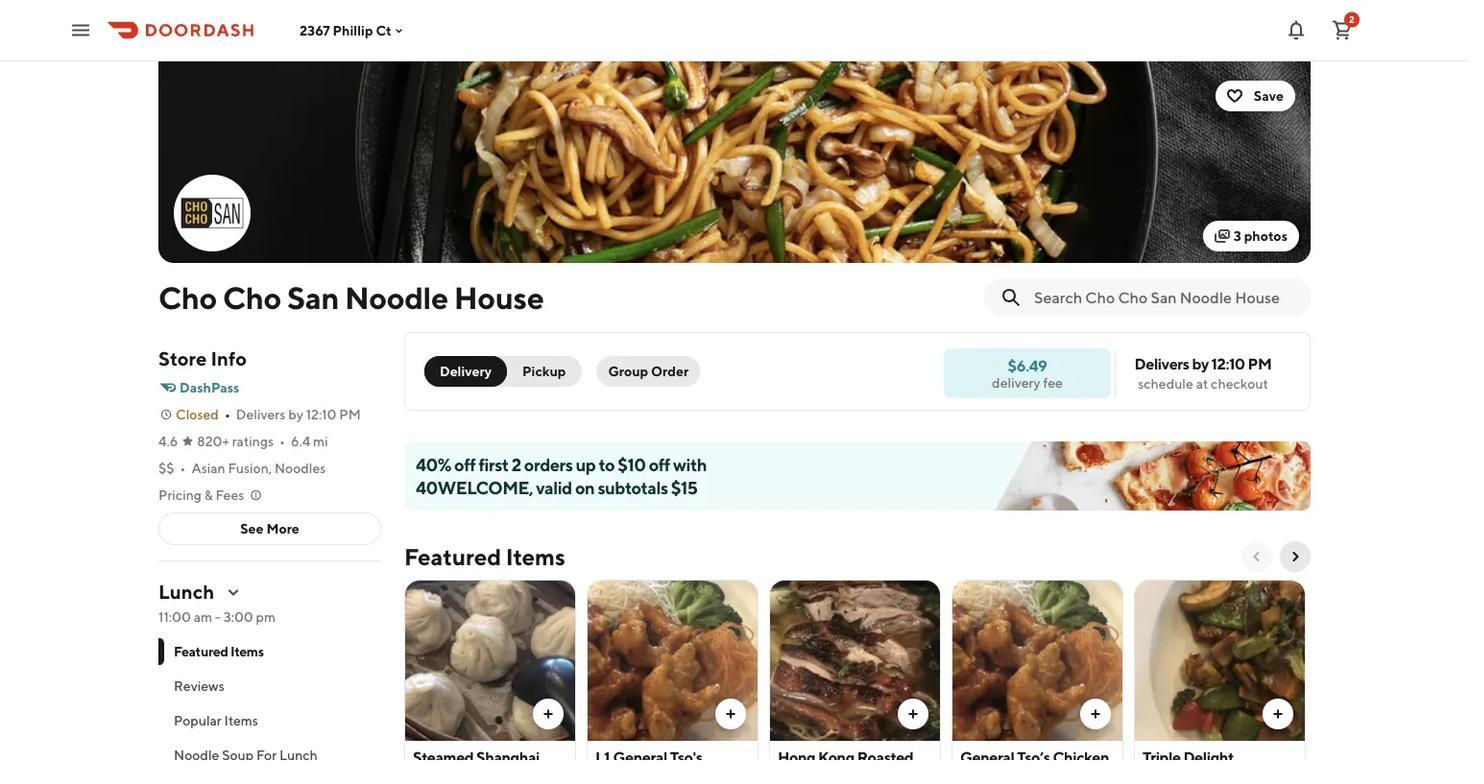 Task type: locate. For each thing, give the bounding box(es) containing it.
$$ • asian fusion, noodles
[[159, 461, 326, 477]]

schedule
[[1139, 376, 1194, 392]]

2 right 'first'
[[512, 454, 521, 475]]

featured inside 'heading'
[[404, 543, 501, 571]]

1 vertical spatial 12:10
[[306, 407, 337, 423]]

1 vertical spatial items
[[231, 644, 264, 660]]

0 horizontal spatial off
[[454, 454, 476, 475]]

popular
[[174, 713, 222, 729]]

0 vertical spatial delivers
[[1135, 355, 1190, 373]]

ratings
[[232, 434, 274, 450]]

delivers
[[1135, 355, 1190, 373], [236, 407, 286, 423]]

popular items
[[174, 713, 258, 729]]

off up 40welcome,
[[454, 454, 476, 475]]

1 horizontal spatial featured
[[404, 543, 501, 571]]

items inside 'heading'
[[506, 543, 566, 571]]

2367
[[300, 22, 330, 38]]

3 add item to cart image from the left
[[1088, 707, 1104, 722]]

cho up "store"
[[159, 280, 217, 316]]

12:10 up mi
[[306, 407, 337, 423]]

to
[[599, 454, 615, 475]]

$$
[[159, 461, 174, 477]]

popular items button
[[159, 704, 381, 739]]

off
[[454, 454, 476, 475], [649, 454, 670, 475]]

san
[[287, 280, 339, 316]]

notification bell image
[[1285, 19, 1308, 42]]

1 vertical spatial delivers
[[236, 407, 286, 423]]

checkout
[[1212, 376, 1269, 392]]

items inside button
[[224, 713, 258, 729]]

valid
[[536, 477, 572, 498]]

2 off from the left
[[649, 454, 670, 475]]

1 vertical spatial featured
[[174, 644, 228, 660]]

2367 phillip ct
[[300, 22, 392, 38]]

$15
[[671, 477, 698, 498]]

featured items down 40welcome,
[[404, 543, 566, 571]]

1 add item to cart image from the left
[[541, 707, 556, 722]]

cho
[[159, 280, 217, 316], [223, 280, 281, 316]]

2
[[1350, 14, 1355, 25], [512, 454, 521, 475]]

3 photos button
[[1204, 221, 1300, 252]]

cho cho san noodle house
[[159, 280, 544, 316]]

pm
[[1249, 355, 1272, 373], [339, 407, 361, 423]]

1 vertical spatial pm
[[339, 407, 361, 423]]

featured items down -
[[174, 644, 264, 660]]

store info
[[159, 348, 247, 370]]

0 horizontal spatial cho
[[159, 280, 217, 316]]

noodle
[[345, 280, 448, 316]]

2 vertical spatial •
[[180, 461, 186, 477]]

• right the closed
[[225, 407, 230, 423]]

0 horizontal spatial 2
[[512, 454, 521, 475]]

2 vertical spatial items
[[224, 713, 258, 729]]

featured items
[[404, 543, 566, 571], [174, 644, 264, 660]]

featured up reviews
[[174, 644, 228, 660]]

by up 6.4
[[288, 407, 303, 423]]

photos
[[1245, 228, 1288, 244]]

0 vertical spatial 2
[[1350, 14, 1355, 25]]

0 horizontal spatial featured
[[174, 644, 228, 660]]

1 horizontal spatial 2
[[1350, 14, 1355, 25]]

delivery
[[993, 375, 1041, 391]]

0 horizontal spatial featured items
[[174, 644, 264, 660]]

3 photos
[[1234, 228, 1288, 244]]

more
[[266, 521, 300, 537]]

delivery
[[440, 364, 492, 379]]

2367 phillip ct button
[[300, 22, 407, 38]]

0 vertical spatial •
[[225, 407, 230, 423]]

Item Search search field
[[1035, 287, 1296, 308]]

by up at
[[1193, 355, 1209, 373]]

see more button
[[159, 514, 380, 545]]

2 items, open order cart image
[[1332, 19, 1355, 42]]

items right the popular
[[224, 713, 258, 729]]

0 vertical spatial by
[[1193, 355, 1209, 373]]

12:10
[[1212, 355, 1246, 373], [306, 407, 337, 423]]

2 horizontal spatial •
[[280, 434, 285, 450]]

$6.49 delivery fee
[[993, 356, 1063, 391]]

general tso's chicken image
[[953, 580, 1123, 742]]

featured items heading
[[404, 542, 566, 573]]

• left 6.4
[[280, 434, 285, 450]]

3
[[1234, 228, 1242, 244]]

reviews
[[174, 679, 225, 695]]

items down the valid
[[506, 543, 566, 571]]

1 vertical spatial 2
[[512, 454, 521, 475]]

1 horizontal spatial delivers
[[1135, 355, 1190, 373]]

off right $10
[[649, 454, 670, 475]]

featured down 40welcome,
[[404, 543, 501, 571]]

0 horizontal spatial •
[[180, 461, 186, 477]]

cho left san
[[223, 280, 281, 316]]

11:00
[[159, 610, 191, 625]]

0 vertical spatial pm
[[1249, 355, 1272, 373]]

12:10 inside delivers by 12:10 pm schedule at checkout
[[1212, 355, 1246, 373]]

items down "3:00"
[[231, 644, 264, 660]]

menus image
[[226, 585, 241, 600]]

2 add item to cart image from the left
[[723, 707, 739, 722]]

40% off first 2 orders up to $10 off with 40welcome, valid on subtotals $15
[[416, 454, 707, 498]]

0 horizontal spatial by
[[288, 407, 303, 423]]

featured
[[404, 543, 501, 571], [174, 644, 228, 660]]

order methods option group
[[425, 356, 582, 387]]

lunch
[[159, 581, 214, 604]]

-
[[215, 610, 221, 625]]

• right $$
[[180, 461, 186, 477]]

1 horizontal spatial by
[[1193, 355, 1209, 373]]

1 horizontal spatial cho
[[223, 280, 281, 316]]

delivers inside delivers by 12:10 pm schedule at checkout
[[1135, 355, 1190, 373]]

add item to cart image for l1.general  tso's chicken image
[[723, 707, 739, 722]]

0 horizontal spatial delivers
[[236, 407, 286, 423]]

4.6
[[159, 434, 178, 450]]

6.4
[[291, 434, 311, 450]]

triple delight image
[[1136, 580, 1306, 742]]

•
[[225, 407, 230, 423], [280, 434, 285, 450], [180, 461, 186, 477]]

by
[[1193, 355, 1209, 373], [288, 407, 303, 423]]

order
[[651, 364, 689, 379]]

0 vertical spatial 12:10
[[1212, 355, 1246, 373]]

2 button
[[1324, 11, 1362, 49]]

0 horizontal spatial 12:10
[[306, 407, 337, 423]]

l1.general  tso's chicken image
[[588, 580, 758, 742]]

1 off from the left
[[454, 454, 476, 475]]

2 right notification bell icon
[[1350, 14, 1355, 25]]

group
[[609, 364, 649, 379]]

0 vertical spatial featured items
[[404, 543, 566, 571]]

1 horizontal spatial 12:10
[[1212, 355, 1246, 373]]

4 add item to cart image from the left
[[1271, 707, 1286, 722]]

by inside delivers by 12:10 pm schedule at checkout
[[1193, 355, 1209, 373]]

group order
[[609, 364, 689, 379]]

add item to cart image for steamed shanghai bun (6 pieces) image
[[541, 707, 556, 722]]

40%
[[416, 454, 451, 475]]

0 vertical spatial items
[[506, 543, 566, 571]]

cho cho san noodle house image
[[159, 61, 1311, 263], [176, 177, 249, 250]]

add item to cart image
[[541, 707, 556, 722], [723, 707, 739, 722], [1088, 707, 1104, 722], [1271, 707, 1286, 722]]

see more
[[240, 521, 300, 537]]

1 horizontal spatial off
[[649, 454, 670, 475]]

add item to cart image
[[906, 707, 921, 722]]

dashpass
[[180, 380, 240, 396]]

delivers up ratings
[[236, 407, 286, 423]]

1 horizontal spatial pm
[[1249, 355, 1272, 373]]

with
[[674, 454, 707, 475]]

0 vertical spatial featured
[[404, 543, 501, 571]]

items
[[506, 543, 566, 571], [231, 644, 264, 660], [224, 713, 258, 729]]

Pickup radio
[[496, 356, 582, 387]]

delivers up schedule
[[1135, 355, 1190, 373]]

12:10 up 'checkout'
[[1212, 355, 1246, 373]]

• delivers by 12:10 pm
[[225, 407, 361, 423]]



Task type: vqa. For each thing, say whether or not it's contained in the screenshot.
'Pizza'
no



Task type: describe. For each thing, give the bounding box(es) containing it.
pricing
[[159, 488, 202, 503]]

Delivery radio
[[425, 356, 507, 387]]

asian
[[192, 461, 225, 477]]

up
[[576, 454, 596, 475]]

ct
[[376, 22, 392, 38]]

6.4 mi
[[291, 434, 328, 450]]

pm
[[256, 610, 276, 625]]

first
[[479, 454, 509, 475]]

pricing & fees button
[[159, 486, 264, 505]]

1 horizontal spatial featured items
[[404, 543, 566, 571]]

info
[[211, 348, 247, 370]]

$6.49
[[1008, 356, 1048, 375]]

2 inside button
[[1350, 14, 1355, 25]]

1 cho from the left
[[159, 280, 217, 316]]

2 inside '40% off first 2 orders up to $10 off with 40welcome, valid on subtotals $15'
[[512, 454, 521, 475]]

fusion,
[[228, 461, 272, 477]]

next button of carousel image
[[1288, 550, 1304, 565]]

delivers by 12:10 pm schedule at checkout
[[1135, 355, 1272, 392]]

1 vertical spatial featured items
[[174, 644, 264, 660]]

fee
[[1044, 375, 1063, 391]]

reviews button
[[159, 670, 381, 704]]

3:00
[[224, 610, 253, 625]]

am
[[194, 610, 212, 625]]

1 horizontal spatial •
[[225, 407, 230, 423]]

1 vertical spatial by
[[288, 407, 303, 423]]

subtotals
[[598, 477, 668, 498]]

820+
[[197, 434, 230, 450]]

40welcome,
[[416, 477, 533, 498]]

0 horizontal spatial pm
[[339, 407, 361, 423]]

$10
[[618, 454, 646, 475]]

2 cho from the left
[[223, 280, 281, 316]]

on
[[575, 477, 595, 498]]

pricing & fees
[[159, 488, 244, 503]]

mi
[[313, 434, 328, 450]]

see
[[240, 521, 264, 537]]

previous button of carousel image
[[1250, 550, 1265, 565]]

orders
[[524, 454, 573, 475]]

noodles
[[275, 461, 326, 477]]

group order button
[[597, 356, 700, 387]]

store
[[159, 348, 207, 370]]

steamed shanghai bun (6 pieces) image
[[405, 580, 575, 742]]

add item to cart image for general tso's chicken image
[[1088, 707, 1104, 722]]

fees
[[216, 488, 244, 503]]

820+ ratings •
[[197, 434, 285, 450]]

closed
[[176, 407, 219, 423]]

&
[[204, 488, 213, 503]]

1 vertical spatial •
[[280, 434, 285, 450]]

pickup
[[523, 364, 566, 379]]

open menu image
[[69, 19, 92, 42]]

11:00 am - 3:00 pm
[[159, 610, 276, 625]]

phillip
[[333, 22, 373, 38]]

pm inside delivers by 12:10 pm schedule at checkout
[[1249, 355, 1272, 373]]

house
[[454, 280, 544, 316]]

save
[[1255, 88, 1284, 104]]

add item to cart image for triple delight image
[[1271, 707, 1286, 722]]

save button
[[1216, 81, 1296, 111]]

hong kong roasted duck noodle image
[[770, 580, 941, 742]]

at
[[1197, 376, 1209, 392]]



